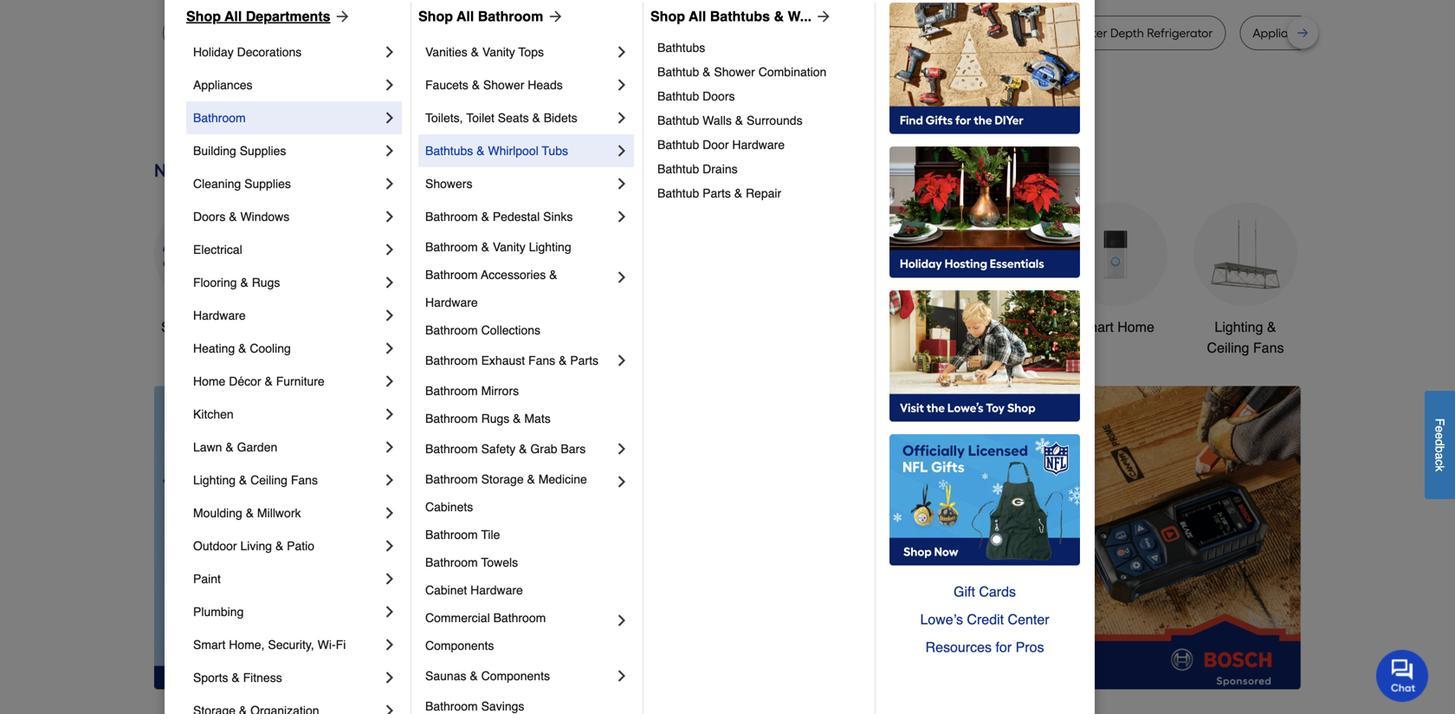Task type: describe. For each thing, give the bounding box(es) containing it.
refrigerator for ge profile refrigerator
[[463, 26, 529, 40]]

vanities
[[426, 45, 468, 59]]

decorations for holiday
[[237, 45, 302, 59]]

a
[[1434, 453, 1448, 459]]

equipment
[[823, 340, 889, 356]]

chevron right image for bathroom safety & grab bars
[[614, 440, 631, 458]]

bathroom accessories & hardware
[[426, 268, 561, 309]]

chevron right image for flooring & rugs
[[381, 274, 399, 291]]

bathtub parts & repair link
[[658, 181, 863, 205]]

& inside shop all bathtubs & w... link
[[774, 8, 784, 24]]

b
[[1434, 446, 1448, 453]]

visit the lowe's toy shop. image
[[890, 290, 1081, 422]]

0 horizontal spatial rugs
[[252, 276, 280, 289]]

french
[[569, 26, 606, 40]]

all for departments
[[225, 8, 242, 24]]

& inside toilets, toilet seats & bidets link
[[533, 111, 541, 125]]

gift
[[954, 584, 976, 600]]

& inside bathroom rugs & mats link
[[513, 412, 521, 426]]

mirrors
[[481, 384, 519, 398]]

bathtub drains link
[[658, 157, 863, 181]]

1 horizontal spatial doors
[[703, 89, 735, 103]]

bathroom for bathroom safety & grab bars
[[426, 442, 478, 456]]

savings
[[481, 699, 525, 713]]

& inside bathroom safety & grab bars 'link'
[[519, 442, 527, 456]]

& inside outdoor tools & equipment
[[897, 319, 906, 335]]

faucets & shower heads link
[[426, 68, 614, 101]]

chevron right image for commercial bathroom components
[[614, 612, 631, 629]]

& inside saunas & components link
[[470, 669, 478, 683]]

plumbing
[[193, 605, 244, 619]]

arrow right image
[[812, 8, 833, 25]]

counter
[[1063, 26, 1108, 40]]

f e e d b a c k button
[[1426, 391, 1456, 499]]

bathroom for bathroom tile
[[426, 528, 478, 542]]

appliance
[[1253, 26, 1309, 40]]

bathtub doors link
[[658, 84, 863, 108]]

garden
[[237, 440, 278, 454]]

hardware inside hardware link
[[193, 309, 246, 322]]

bathtubs & whirlpool tubs link
[[426, 134, 614, 167]]

& inside bathroom & pedestal sinks link
[[481, 210, 490, 224]]

supplies for building supplies
[[240, 144, 286, 158]]

decorations for christmas
[[559, 340, 633, 356]]

chevron right image for saunas & components
[[614, 667, 631, 685]]

chevron right image for vanities & vanity tops
[[614, 43, 631, 61]]

moulding & millwork link
[[193, 497, 381, 530]]

chevron right image for holiday decorations
[[381, 43, 399, 61]]

bathtub for bathtub drains
[[658, 162, 700, 176]]

hardware inside bathtub door hardware link
[[733, 138, 785, 152]]

chevron right image for building supplies
[[381, 142, 399, 159]]

& inside faucets & shower heads link
[[472, 78, 480, 92]]

& inside bathtub & shower combination link
[[703, 65, 711, 79]]

chevron right image for doors & windows
[[381, 208, 399, 225]]

1 e from the top
[[1434, 426, 1448, 432]]

tile
[[481, 528, 500, 542]]

bars
[[561, 442, 586, 456]]

& inside bathroom & vanity lighting link
[[481, 240, 490, 254]]

bathroom towels link
[[426, 549, 631, 576]]

chevron right image for bathroom exhaust fans & parts
[[614, 352, 631, 369]]

arrow left image
[[477, 538, 494, 555]]

ge for ge profile refrigerator
[[407, 26, 423, 40]]

profile for ge profile refrigerator
[[426, 26, 460, 40]]

windows
[[240, 210, 290, 224]]

bathroom for bathroom savings
[[426, 699, 478, 713]]

holiday decorations link
[[193, 36, 381, 68]]

0 vertical spatial lighting & ceiling fans link
[[1194, 202, 1298, 358]]

tools inside outdoor tools & equipment
[[860, 319, 893, 335]]

bathroom for bathroom storage & medicine cabinets
[[426, 472, 478, 486]]

bathtub walls & surrounds link
[[658, 108, 863, 133]]

0 horizontal spatial doors
[[193, 210, 226, 224]]

wi-
[[318, 638, 336, 652]]

center
[[1008, 611, 1050, 627]]

fi
[[336, 638, 346, 652]]

lighting inside bathroom & vanity lighting link
[[529, 240, 572, 254]]

lowe's credit center
[[921, 611, 1050, 627]]

living
[[240, 539, 272, 553]]

shop all departments
[[186, 8, 331, 24]]

advertisement region
[[462, 386, 1302, 693]]

bathroom tile
[[426, 528, 500, 542]]

door
[[609, 26, 635, 40]]

saunas
[[426, 669, 467, 683]]

& inside bathroom storage & medicine cabinets
[[527, 472, 535, 486]]

find gifts for the diyer. image
[[890, 3, 1081, 134]]

sports & fitness
[[193, 671, 282, 685]]

bathroom storage & medicine cabinets
[[426, 472, 591, 514]]

chevron right image for electrical
[[381, 241, 399, 258]]

& inside vanities & vanity tops link
[[471, 45, 479, 59]]

bathroom for bathroom towels
[[426, 556, 478, 569]]

bathroom exhaust fans & parts
[[426, 354, 599, 367]]

chevron right image for bathroom storage & medicine cabinets
[[614, 473, 631, 491]]

depth
[[1111, 26, 1145, 40]]

shop for shop all bathroom
[[419, 8, 453, 24]]

outdoor for outdoor tools & equipment
[[807, 319, 857, 335]]

bathroom & pedestal sinks
[[426, 210, 573, 224]]

profile for ge profile
[[886, 26, 920, 40]]

hardware inside bathroom accessories & hardware
[[426, 296, 478, 309]]

resources
[[926, 639, 992, 655]]

faucets & shower heads
[[426, 78, 563, 92]]

home décor & furniture link
[[193, 365, 381, 398]]

sports
[[193, 671, 228, 685]]

bathroom exhaust fans & parts link
[[426, 344, 614, 377]]

bathtub drains
[[658, 162, 738, 176]]

bathtubs for bathtubs & whirlpool tubs
[[426, 144, 473, 158]]

pros
[[1016, 639, 1045, 655]]

ge for ge profile
[[866, 26, 883, 40]]

& inside heating & cooling link
[[238, 341, 247, 355]]

kitchen link
[[193, 398, 381, 431]]

components for saunas & components
[[481, 669, 550, 683]]

holiday decorations
[[193, 45, 302, 59]]

bathroom inside commercial bathroom components
[[494, 611, 546, 625]]

bathtub door hardware link
[[658, 133, 863, 157]]

christmas decorations link
[[544, 202, 648, 358]]

seats
[[498, 111, 529, 125]]

0 horizontal spatial bathroom link
[[193, 101, 381, 134]]

bathroom collections link
[[426, 316, 631, 344]]

all for deals
[[197, 319, 212, 335]]

cabinets
[[426, 500, 473, 514]]

k
[[1434, 465, 1448, 471]]

bathtub for bathtub & shower combination
[[658, 65, 700, 79]]

bathtub for bathtub door hardware
[[658, 138, 700, 152]]

scroll to item #2 element
[[835, 656, 880, 667]]

shop all bathroom link
[[419, 6, 564, 27]]

toilets, toilet seats & bidets link
[[426, 101, 614, 134]]

paint link
[[193, 562, 381, 595]]

chevron right image for smart home, security, wi-fi
[[381, 636, 399, 653]]

1 horizontal spatial parts
[[703, 186, 731, 200]]

moulding & millwork
[[193, 506, 301, 520]]

refrigerator for french door refrigerator
[[638, 26, 704, 40]]

electrical link
[[193, 233, 381, 266]]

counter depth refrigerator
[[1063, 26, 1214, 40]]

doors & windows link
[[193, 200, 381, 233]]

bathroom & pedestal sinks link
[[426, 200, 614, 233]]

toilets,
[[426, 111, 463, 125]]

drains
[[703, 162, 738, 176]]

lawn
[[193, 440, 222, 454]]

showers link
[[426, 167, 614, 200]]

saunas & components
[[426, 669, 550, 683]]

lowe's wishes you and your family a happy hanukkah. image
[[154, 95, 1302, 139]]

safety
[[481, 442, 516, 456]]

building supplies link
[[193, 134, 381, 167]]

bathroom accessories & hardware link
[[426, 261, 614, 316]]

shop these last-minute gifts. $99 or less. quantities are limited and won't last. image
[[154, 386, 434, 689]]

2 e from the top
[[1434, 432, 1448, 439]]

fitness
[[243, 671, 282, 685]]

1 vertical spatial lighting & ceiling fans link
[[193, 464, 381, 497]]

bathroom & vanity lighting link
[[426, 233, 631, 261]]

flooring
[[193, 276, 237, 289]]

bathroom towels
[[426, 556, 518, 569]]

shower for combination
[[714, 65, 756, 79]]

grab
[[531, 442, 558, 456]]

lowe's credit center link
[[890, 606, 1081, 634]]

bathroom safety & grab bars link
[[426, 432, 614, 465]]

& inside bathtub parts & repair link
[[735, 186, 743, 200]]

cabinet hardware link
[[426, 576, 631, 604]]

& inside bathroom accessories & hardware
[[550, 268, 558, 282]]

& inside flooring & rugs link
[[240, 276, 249, 289]]

smart home, security, wi-fi
[[193, 638, 346, 652]]

door
[[703, 138, 729, 152]]

& inside outdoor living & patio link
[[276, 539, 284, 553]]

1 vertical spatial home
[[193, 374, 226, 388]]

vanity for lighting
[[493, 240, 526, 254]]

tools link
[[414, 202, 518, 338]]



Task type: locate. For each thing, give the bounding box(es) containing it.
2 horizontal spatial refrigerator
[[1148, 26, 1214, 40]]

2 horizontal spatial fans
[[1254, 340, 1285, 356]]

2 horizontal spatial shop
[[651, 8, 685, 24]]

heads
[[528, 78, 563, 92]]

1 vertical spatial bathroom link
[[934, 202, 1038, 338]]

shop up holiday
[[186, 8, 221, 24]]

2 horizontal spatial lighting
[[1215, 319, 1264, 335]]

tools up equipment
[[860, 319, 893, 335]]

all up holiday decorations
[[225, 8, 242, 24]]

hardware up bathtub drains link
[[733, 138, 785, 152]]

vanity up accessories
[[493, 240, 526, 254]]

vanity left tops
[[483, 45, 515, 59]]

outdoor up equipment
[[807, 319, 857, 335]]

moulding
[[193, 506, 243, 520]]

0 horizontal spatial lighting
[[193, 473, 236, 487]]

chevron right image for heating & cooling
[[381, 340, 399, 357]]

cards
[[980, 584, 1017, 600]]

0 horizontal spatial shower
[[484, 78, 525, 92]]

bathtub down "bathtub doors"
[[658, 114, 700, 127]]

chevron right image for lighting & ceiling fans
[[381, 471, 399, 489]]

& inside the home décor & furniture link
[[265, 374, 273, 388]]

kitchen
[[193, 407, 234, 421]]

0 horizontal spatial ceiling
[[251, 473, 288, 487]]

bathtub for bathtub walls & surrounds
[[658, 114, 700, 127]]

chevron right image for plumbing
[[381, 603, 399, 621]]

0 horizontal spatial decorations
[[237, 45, 302, 59]]

smart home, security, wi-fi link
[[193, 628, 381, 661]]

commercial
[[426, 611, 490, 625]]

all inside shop all bathtubs & w... link
[[689, 8, 707, 24]]

hardware down flooring
[[193, 309, 246, 322]]

bathtub up "bathtub doors"
[[658, 65, 700, 79]]

heating & cooling
[[193, 341, 291, 355]]

pedestal
[[493, 210, 540, 224]]

doors up walls
[[703, 89, 735, 103]]

1 horizontal spatial shower
[[714, 65, 756, 79]]

shop for shop all bathtubs & w...
[[651, 8, 685, 24]]

chevron right image for cleaning supplies
[[381, 175, 399, 192]]

bathroom for bathroom rugs & mats
[[426, 412, 478, 426]]

vanities & vanity tops
[[426, 45, 544, 59]]

holiday hosting essentials. image
[[890, 146, 1081, 278]]

0 horizontal spatial fans
[[291, 473, 318, 487]]

bathroom for bathroom exhaust fans & parts
[[426, 354, 478, 367]]

lowe's
[[921, 611, 964, 627]]

0 horizontal spatial tools
[[450, 319, 482, 335]]

1 vertical spatial decorations
[[559, 340, 633, 356]]

0 vertical spatial smart
[[1077, 319, 1114, 335]]

1 vertical spatial bathtubs
[[658, 41, 706, 55]]

holiday
[[193, 45, 234, 59]]

0 vertical spatial components
[[426, 639, 494, 653]]

chevron right image for kitchen
[[381, 406, 399, 423]]

&
[[774, 8, 784, 24], [471, 45, 479, 59], [703, 65, 711, 79], [472, 78, 480, 92], [533, 111, 541, 125], [736, 114, 744, 127], [477, 144, 485, 158], [735, 186, 743, 200], [229, 210, 237, 224], [481, 210, 490, 224], [481, 240, 490, 254], [550, 268, 558, 282], [240, 276, 249, 289], [897, 319, 906, 335], [1268, 319, 1277, 335], [238, 341, 247, 355], [559, 354, 567, 367], [265, 374, 273, 388], [513, 412, 521, 426], [226, 440, 234, 454], [519, 442, 527, 456], [527, 472, 535, 486], [239, 473, 247, 487], [246, 506, 254, 520], [276, 539, 284, 553], [470, 669, 478, 683], [232, 671, 240, 685]]

building supplies
[[193, 144, 286, 158]]

bathtubs for bathtubs
[[658, 41, 706, 55]]

0 vertical spatial home
[[1118, 319, 1155, 335]]

refrigerator right door
[[638, 26, 704, 40]]

decorations down christmas
[[559, 340, 633, 356]]

0 vertical spatial doors
[[703, 89, 735, 103]]

lawn & garden
[[193, 440, 278, 454]]

0 horizontal spatial arrow right image
[[331, 8, 351, 25]]

bathroom for bathroom collections
[[426, 323, 478, 337]]

2 vertical spatial bathtubs
[[426, 144, 473, 158]]

0 horizontal spatial smart
[[193, 638, 226, 652]]

millwork
[[257, 506, 301, 520]]

chevron right image for outdoor living & patio
[[381, 537, 399, 555]]

1 bathtub from the top
[[658, 65, 700, 79]]

0 horizontal spatial shop
[[186, 8, 221, 24]]

smart inside "smart home, security, wi-fi" 'link'
[[193, 638, 226, 652]]

ceiling inside lighting & ceiling fans
[[1208, 340, 1250, 356]]

1 vertical spatial supplies
[[245, 177, 291, 191]]

vanity
[[483, 45, 515, 59], [493, 240, 526, 254]]

parts down christmas
[[570, 354, 599, 367]]

1 refrigerator from the left
[[463, 26, 529, 40]]

1 vertical spatial lighting
[[1215, 319, 1264, 335]]

lighting inside lighting & ceiling fans
[[1215, 319, 1264, 335]]

bathtubs up showers
[[426, 144, 473, 158]]

bathroom for bathroom mirrors
[[426, 384, 478, 398]]

shop
[[186, 8, 221, 24], [419, 8, 453, 24], [651, 8, 685, 24]]

cooling
[[250, 341, 291, 355]]

bathtub left drains
[[658, 162, 700, 176]]

arrow right image for shop all departments
[[331, 8, 351, 25]]

arrow right image for shop all bathroom
[[544, 8, 564, 25]]

& inside bathroom exhaust fans & parts link
[[559, 354, 567, 367]]

all up ge profile refrigerator
[[457, 8, 474, 24]]

all inside shop all departments link
[[225, 8, 242, 24]]

1 ge from the left
[[407, 26, 423, 40]]

chevron right image
[[381, 43, 399, 61], [614, 109, 631, 127], [381, 175, 399, 192], [381, 241, 399, 258], [381, 307, 399, 324], [381, 439, 399, 456], [381, 471, 399, 489], [614, 473, 631, 491], [381, 504, 399, 522], [381, 570, 399, 588], [614, 612, 631, 629], [381, 702, 399, 714]]

chevron right image for showers
[[614, 175, 631, 192]]

1 vertical spatial ceiling
[[251, 473, 288, 487]]

shop all bathtubs & w... link
[[651, 6, 833, 27]]

toilets, toilet seats & bidets
[[426, 111, 578, 125]]

bathroom rugs & mats
[[426, 412, 551, 426]]

bathtub for bathtub parts & repair
[[658, 186, 700, 200]]

bathroom savings link
[[426, 692, 631, 714]]

bathroom inside bathroom accessories & hardware
[[426, 268, 478, 282]]

vanity for tops
[[483, 45, 515, 59]]

bathtub for bathtub doors
[[658, 89, 700, 103]]

0 vertical spatial bathroom link
[[193, 101, 381, 134]]

1 vertical spatial vanity
[[493, 240, 526, 254]]

shop all bathroom
[[419, 8, 544, 24]]

1 shop from the left
[[186, 8, 221, 24]]

cleaning
[[193, 177, 241, 191]]

home,
[[229, 638, 265, 652]]

1 vertical spatial parts
[[570, 354, 599, 367]]

ge profile
[[866, 26, 920, 40]]

1 vertical spatial lighting & ceiling fans
[[193, 473, 318, 487]]

1 horizontal spatial fans
[[529, 354, 556, 367]]

decorations
[[237, 45, 302, 59], [559, 340, 633, 356]]

0 vertical spatial parts
[[703, 186, 731, 200]]

0 horizontal spatial profile
[[426, 26, 460, 40]]

arrow right image
[[331, 8, 351, 25], [544, 8, 564, 25], [1270, 538, 1287, 555]]

bathtubs down french door refrigerator
[[658, 41, 706, 55]]

chevron right image for faucets & shower heads
[[614, 76, 631, 94]]

deals
[[216, 319, 251, 335]]

hardware link
[[193, 299, 381, 332]]

bathroom mirrors
[[426, 384, 519, 398]]

tubs
[[542, 144, 569, 158]]

bathtubs down recommended searches for you heading
[[710, 8, 770, 24]]

profile
[[426, 26, 460, 40], [886, 26, 920, 40]]

ceiling
[[1208, 340, 1250, 356], [251, 473, 288, 487]]

bathroom inside 'link'
[[426, 442, 478, 456]]

0 horizontal spatial outdoor
[[193, 539, 237, 553]]

chevron right image for hardware
[[381, 307, 399, 324]]

0 horizontal spatial lighting & ceiling fans link
[[193, 464, 381, 497]]

0 horizontal spatial parts
[[570, 354, 599, 367]]

repair
[[746, 186, 782, 200]]

bathtubs inside 'link'
[[426, 144, 473, 158]]

chevron right image for toilets, toilet seats & bidets
[[614, 109, 631, 127]]

& inside bathtub walls & surrounds link
[[736, 114, 744, 127]]

chevron right image for moulding & millwork
[[381, 504, 399, 522]]

exhaust
[[481, 354, 525, 367]]

bathtub up 'bathtub walls & surrounds'
[[658, 89, 700, 103]]

e up b
[[1434, 432, 1448, 439]]

3 shop from the left
[[651, 8, 685, 24]]

arrow right image inside shop all bathroom link
[[544, 8, 564, 25]]

1 profile from the left
[[426, 26, 460, 40]]

surrounds
[[747, 114, 803, 127]]

1 vertical spatial doors
[[193, 210, 226, 224]]

components inside commercial bathroom components
[[426, 639, 494, 653]]

towels
[[481, 556, 518, 569]]

recommended searches for you heading
[[154, 0, 1302, 2]]

tools down bathroom accessories & hardware
[[450, 319, 482, 335]]

hardware down 'towels'
[[471, 583, 523, 597]]

bathroom storage & medicine cabinets link
[[426, 465, 614, 521]]

1 horizontal spatial bathtubs
[[658, 41, 706, 55]]

1 horizontal spatial outdoor
[[807, 319, 857, 335]]

rugs up hardware link
[[252, 276, 280, 289]]

doors
[[703, 89, 735, 103], [193, 210, 226, 224]]

3 bathtub from the top
[[658, 114, 700, 127]]

1 horizontal spatial refrigerator
[[638, 26, 704, 40]]

smart for smart home, security, wi-fi
[[193, 638, 226, 652]]

resources for pros link
[[890, 634, 1081, 661]]

outdoor inside outdoor tools & equipment
[[807, 319, 857, 335]]

chevron right image for bathroom & pedestal sinks
[[614, 208, 631, 225]]

bathroom tile link
[[426, 521, 631, 549]]

shop for shop all departments
[[186, 8, 221, 24]]

bathroom inside bathroom storage & medicine cabinets
[[426, 472, 478, 486]]

refrigerator up the 'vanities & vanity tops'
[[463, 26, 529, 40]]

bathroom for bathroom & vanity lighting
[[426, 240, 478, 254]]

f
[[1434, 418, 1448, 426]]

1 horizontal spatial profile
[[886, 26, 920, 40]]

smart for smart home
[[1077, 319, 1114, 335]]

ge
[[407, 26, 423, 40], [866, 26, 883, 40]]

all up heating
[[197, 319, 212, 335]]

showers
[[426, 177, 473, 191]]

2 ge from the left
[[866, 26, 883, 40]]

1 vertical spatial components
[[481, 669, 550, 683]]

shower for heads
[[484, 78, 525, 92]]

bathtub up bathtub drains
[[658, 138, 700, 152]]

hardware inside the 'cabinet hardware' link
[[471, 583, 523, 597]]

0 vertical spatial decorations
[[237, 45, 302, 59]]

hardware up bathroom collections
[[426, 296, 478, 309]]

chat invite button image
[[1377, 649, 1430, 702]]

6 bathtub from the top
[[658, 186, 700, 200]]

all down recommended searches for you heading
[[689, 8, 707, 24]]

heating
[[193, 341, 235, 355]]

all for bathtubs
[[689, 8, 707, 24]]

& inside the doors & windows link
[[229, 210, 237, 224]]

all inside shop all bathroom link
[[457, 8, 474, 24]]

faucets
[[426, 78, 469, 92]]

1 vertical spatial rugs
[[481, 412, 510, 426]]

home
[[1118, 319, 1155, 335], [193, 374, 226, 388]]

outdoor living & patio link
[[193, 530, 381, 562]]

1 horizontal spatial home
[[1118, 319, 1155, 335]]

chevron right image
[[614, 43, 631, 61], [381, 76, 399, 94], [614, 76, 631, 94], [381, 109, 399, 127], [381, 142, 399, 159], [614, 142, 631, 159], [614, 175, 631, 192], [381, 208, 399, 225], [614, 208, 631, 225], [614, 269, 631, 286], [381, 274, 399, 291], [381, 340, 399, 357], [614, 352, 631, 369], [381, 373, 399, 390], [381, 406, 399, 423], [614, 440, 631, 458], [381, 537, 399, 555], [381, 603, 399, 621], [381, 636, 399, 653], [614, 667, 631, 685], [381, 669, 399, 686]]

0 vertical spatial outdoor
[[807, 319, 857, 335]]

chevron right image for bathroom
[[381, 109, 399, 127]]

4 bathtub from the top
[[658, 138, 700, 152]]

shower up 'toilets, toilet seats & bidets'
[[484, 78, 525, 92]]

0 vertical spatial supplies
[[240, 144, 286, 158]]

all
[[225, 8, 242, 24], [457, 8, 474, 24], [689, 8, 707, 24], [197, 319, 212, 335]]

0 vertical spatial vanity
[[483, 45, 515, 59]]

0 vertical spatial rugs
[[252, 276, 280, 289]]

1 vertical spatial smart
[[193, 638, 226, 652]]

1 horizontal spatial lighting
[[529, 240, 572, 254]]

new deals every day during 25 days of deals image
[[154, 156, 1302, 185]]

0 vertical spatial bathtubs
[[710, 8, 770, 24]]

shop up ge profile refrigerator
[[419, 8, 453, 24]]

0 horizontal spatial lighting & ceiling fans
[[193, 473, 318, 487]]

0 horizontal spatial bathtubs
[[426, 144, 473, 158]]

appliances link
[[193, 68, 381, 101]]

shop
[[161, 319, 194, 335]]

chevron right image for home décor & furniture
[[381, 373, 399, 390]]

chevron right image for sports & fitness
[[381, 669, 399, 686]]

bathtub down bathtub drains
[[658, 186, 700, 200]]

medicine
[[539, 472, 587, 486]]

& inside the moulding & millwork link
[[246, 506, 254, 520]]

bathroom safety & grab bars
[[426, 442, 586, 456]]

parts
[[703, 186, 731, 200], [570, 354, 599, 367]]

rugs down mirrors
[[481, 412, 510, 426]]

2 horizontal spatial bathtubs
[[710, 8, 770, 24]]

1 horizontal spatial lighting & ceiling fans
[[1208, 319, 1285, 356]]

smart inside 'smart home' link
[[1077, 319, 1114, 335]]

0 vertical spatial lighting
[[529, 240, 572, 254]]

refrigerator for counter depth refrigerator
[[1148, 26, 1214, 40]]

shower
[[714, 65, 756, 79], [484, 78, 525, 92]]

1 horizontal spatial arrow right image
[[544, 8, 564, 25]]

supplies inside 'link'
[[245, 177, 291, 191]]

1 horizontal spatial decorations
[[559, 340, 633, 356]]

flooring & rugs
[[193, 276, 280, 289]]

shop up french door refrigerator
[[651, 8, 685, 24]]

commercial bathroom components
[[426, 611, 550, 653]]

outdoor for outdoor living & patio
[[193, 539, 237, 553]]

2 horizontal spatial arrow right image
[[1270, 538, 1287, 555]]

chevron right image for bathtubs & whirlpool tubs
[[614, 142, 631, 159]]

2 shop from the left
[[419, 8, 453, 24]]

supplies for cleaning supplies
[[245, 177, 291, 191]]

commercial bathroom components link
[[426, 604, 614, 660]]

shower down bathtubs link
[[714, 65, 756, 79]]

1 horizontal spatial lighting & ceiling fans link
[[1194, 202, 1298, 358]]

outdoor living & patio
[[193, 539, 315, 553]]

1 horizontal spatial ge
[[866, 26, 883, 40]]

1 horizontal spatial tools
[[860, 319, 893, 335]]

components down commercial
[[426, 639, 494, 653]]

2 profile from the left
[[886, 26, 920, 40]]

bathtub & shower combination
[[658, 65, 827, 79]]

1 horizontal spatial ceiling
[[1208, 340, 1250, 356]]

1 vertical spatial outdoor
[[193, 539, 237, 553]]

e up d
[[1434, 426, 1448, 432]]

& inside bathtubs & whirlpool tubs 'link'
[[477, 144, 485, 158]]

collections
[[481, 323, 541, 337]]

& inside lawn & garden link
[[226, 440, 234, 454]]

supplies up windows at the left of page
[[245, 177, 291, 191]]

1 horizontal spatial shop
[[419, 8, 453, 24]]

christmas
[[565, 319, 627, 335]]

all inside shop all deals 'link'
[[197, 319, 212, 335]]

chevron right image for lawn & garden
[[381, 439, 399, 456]]

3 refrigerator from the left
[[1148, 26, 1214, 40]]

1 tools from the left
[[450, 319, 482, 335]]

chevron right image for appliances
[[381, 76, 399, 94]]

arrow right image inside shop all departments link
[[331, 8, 351, 25]]

chevron right image for paint
[[381, 570, 399, 588]]

christmas decorations
[[559, 319, 633, 356]]

sports & fitness link
[[193, 661, 381, 694]]

walls
[[703, 114, 732, 127]]

saunas & components link
[[426, 660, 614, 692]]

bathtub doors
[[658, 89, 735, 103]]

1 horizontal spatial bathroom link
[[934, 202, 1038, 338]]

5 bathtub from the top
[[658, 162, 700, 176]]

1 horizontal spatial rugs
[[481, 412, 510, 426]]

tools
[[450, 319, 482, 335], [860, 319, 893, 335]]

1 horizontal spatial smart
[[1077, 319, 1114, 335]]

bathroom for bathroom & pedestal sinks
[[426, 210, 478, 224]]

components up bathroom savings link
[[481, 669, 550, 683]]

& inside sports & fitness link
[[232, 671, 240, 685]]

building
[[193, 144, 236, 158]]

2 bathtub from the top
[[658, 89, 700, 103]]

dishwasher
[[960, 26, 1023, 40]]

doors down "cleaning"
[[193, 210, 226, 224]]

0 vertical spatial ceiling
[[1208, 340, 1250, 356]]

0 horizontal spatial ge
[[407, 26, 423, 40]]

chevron right image for bathroom accessories & hardware
[[614, 269, 631, 286]]

0 vertical spatial lighting & ceiling fans
[[1208, 319, 1285, 356]]

bathroom for bathroom accessories & hardware
[[426, 268, 478, 282]]

refrigerator right depth
[[1148, 26, 1214, 40]]

w...
[[788, 8, 812, 24]]

parts down drains
[[703, 186, 731, 200]]

bathroom
[[478, 8, 544, 24], [193, 111, 246, 125], [426, 210, 478, 224], [426, 240, 478, 254], [426, 268, 478, 282], [956, 319, 1016, 335], [426, 323, 478, 337], [426, 354, 478, 367], [426, 384, 478, 398], [426, 412, 478, 426], [426, 442, 478, 456], [426, 472, 478, 486], [426, 528, 478, 542], [426, 556, 478, 569], [494, 611, 546, 625], [426, 699, 478, 713]]

outdoor down moulding
[[193, 539, 237, 553]]

2 tools from the left
[[860, 319, 893, 335]]

officially licensed n f l gifts. shop now. image
[[890, 434, 1081, 566]]

all for bathroom
[[457, 8, 474, 24]]

0 horizontal spatial home
[[193, 374, 226, 388]]

0 horizontal spatial refrigerator
[[463, 26, 529, 40]]

cabinet
[[426, 583, 467, 597]]

supplies up cleaning supplies
[[240, 144, 286, 158]]

plumbing link
[[193, 595, 381, 628]]

components for commercial bathroom components
[[426, 639, 494, 653]]

2 vertical spatial lighting
[[193, 473, 236, 487]]

2 refrigerator from the left
[[638, 26, 704, 40]]

decorations down shop all departments link
[[237, 45, 302, 59]]



Task type: vqa. For each thing, say whether or not it's contained in the screenshot.
tags:
no



